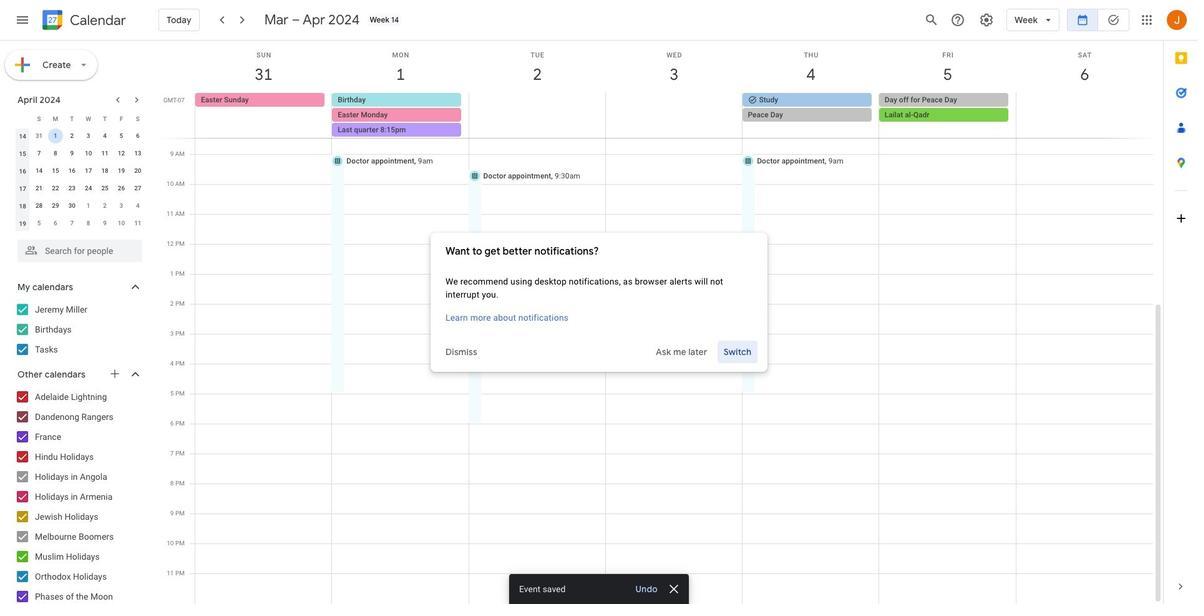 Task type: describe. For each thing, give the bounding box(es) containing it.
row group inside april 2024 grid
[[14, 127, 146, 232]]

20 element
[[130, 164, 145, 179]]

23 element
[[64, 181, 79, 196]]

14 element
[[32, 164, 47, 179]]

calendar element
[[40, 7, 126, 35]]

10 element
[[81, 146, 96, 161]]

27 element
[[130, 181, 145, 196]]

5 element
[[114, 129, 129, 144]]

18 element
[[97, 164, 112, 179]]

1 vertical spatial heading
[[446, 244, 753, 259]]

march 31 element
[[32, 129, 47, 144]]

may 2 element
[[97, 199, 112, 214]]

19 element
[[114, 164, 129, 179]]

15 element
[[48, 164, 63, 179]]

2 element
[[64, 129, 79, 144]]

21 element
[[32, 181, 47, 196]]

30 element
[[64, 199, 79, 214]]

cell inside april 2024 grid
[[47, 127, 64, 145]]

may 1 element
[[81, 199, 96, 214]]

column header inside april 2024 grid
[[14, 110, 31, 127]]

heading inside calendar element
[[67, 13, 126, 28]]

8 element
[[48, 146, 63, 161]]

11 element
[[97, 146, 112, 161]]

april 2024 grid
[[12, 110, 146, 232]]

may 8 element
[[81, 216, 96, 231]]

other calendars list
[[2, 387, 155, 604]]

6 element
[[130, 129, 145, 144]]

may 4 element
[[130, 199, 145, 214]]

7 element
[[32, 146, 47, 161]]

may 7 element
[[64, 216, 79, 231]]



Task type: locate. For each thing, give the bounding box(es) containing it.
16 element
[[64, 164, 79, 179]]

25 element
[[97, 181, 112, 196]]

may 5 element
[[32, 216, 47, 231]]

row
[[190, 93, 1164, 138], [14, 110, 146, 127], [14, 127, 146, 145], [14, 145, 146, 162], [14, 162, 146, 180], [14, 180, 146, 197], [14, 197, 146, 215], [14, 215, 146, 232]]

grid
[[160, 41, 1164, 604]]

None search field
[[0, 235, 155, 262]]

column header
[[14, 110, 31, 127]]

1 horizontal spatial heading
[[446, 244, 753, 259]]

26 element
[[114, 181, 129, 196]]

may 9 element
[[97, 216, 112, 231]]

main drawer image
[[15, 12, 30, 27]]

tab list
[[1164, 41, 1199, 569]]

heading
[[67, 13, 126, 28], [446, 244, 753, 259]]

cell
[[332, 93, 469, 138], [469, 93, 606, 138], [606, 93, 743, 138], [743, 93, 879, 138], [879, 93, 1016, 138], [1016, 93, 1153, 138], [47, 127, 64, 145]]

3 element
[[81, 129, 96, 144]]

alert dialog
[[431, 233, 768, 372]]

1 element
[[48, 129, 63, 144]]

29 element
[[48, 199, 63, 214]]

may 3 element
[[114, 199, 129, 214]]

13 element
[[130, 146, 145, 161]]

28 element
[[32, 199, 47, 214]]

9 element
[[64, 146, 79, 161]]

row group
[[14, 127, 146, 232]]

0 vertical spatial heading
[[67, 13, 126, 28]]

22 element
[[48, 181, 63, 196]]

24 element
[[81, 181, 96, 196]]

may 10 element
[[114, 216, 129, 231]]

0 horizontal spatial heading
[[67, 13, 126, 28]]

my calendars list
[[2, 300, 155, 360]]

4 element
[[97, 129, 112, 144]]

may 6 element
[[48, 216, 63, 231]]

12 element
[[114, 146, 129, 161]]

may 11 element
[[130, 216, 145, 231]]

17 element
[[81, 164, 96, 179]]



Task type: vqa. For each thing, say whether or not it's contained in the screenshot.
May 11 element
yes



